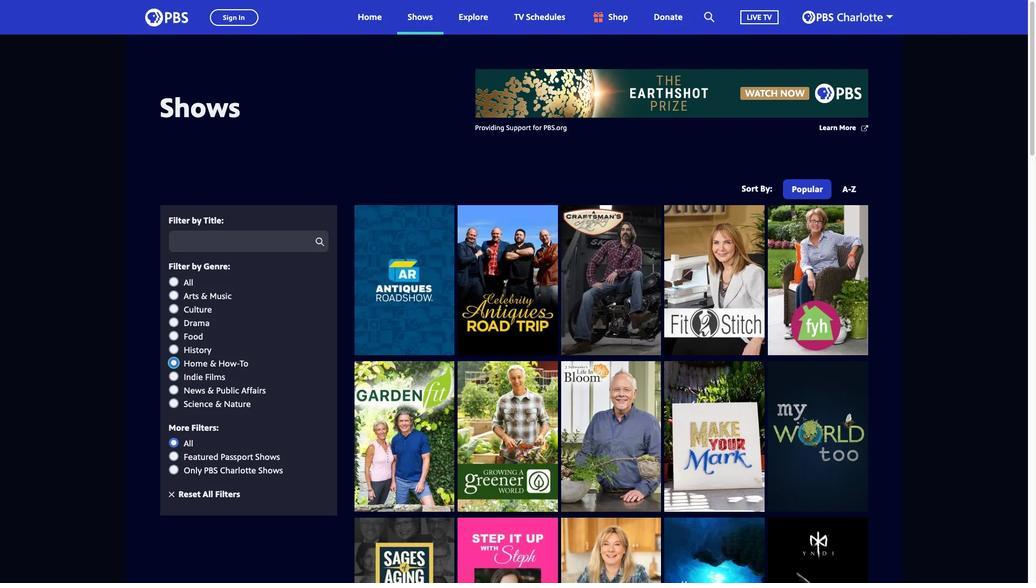 Task type: locate. For each thing, give the bounding box(es) containing it.
sort by: element
[[781, 179, 865, 202]]

tv inside live tv link
[[764, 12, 772, 22]]

home
[[358, 11, 382, 23], [184, 357, 208, 369]]

learn more
[[820, 123, 856, 132]]

science
[[184, 398, 213, 410]]

pbs.org
[[544, 123, 567, 132]]

shows
[[408, 11, 433, 23], [160, 88, 240, 125], [255, 451, 280, 463], [258, 464, 283, 476]]

donate
[[654, 11, 683, 23]]

providing
[[475, 123, 505, 132]]

filter up arts
[[169, 260, 190, 272]]

by inside filter by genre: all arts & music culture drama food history home & how-to indie films news & public affairs science & nature
[[192, 260, 202, 272]]

all right reset
[[203, 488, 213, 500]]

to
[[240, 357, 248, 369]]

tv
[[514, 11, 524, 23], [764, 12, 772, 22]]

news
[[184, 384, 205, 396]]

filter for filter by title:
[[169, 214, 190, 226]]

& down public
[[215, 398, 222, 410]]

music
[[210, 290, 232, 302]]

by left genre:
[[192, 260, 202, 272]]

1 horizontal spatial more
[[840, 123, 856, 132]]

0 horizontal spatial home
[[184, 357, 208, 369]]

celebrity antiques road trip image
[[458, 205, 558, 355]]

a-
[[843, 183, 851, 195]]

all inside filter by genre: all arts & music culture drama food history home & how-to indie films news & public affairs science & nature
[[184, 276, 193, 288]]

1 vertical spatial by
[[192, 260, 202, 272]]

1 horizontal spatial home
[[358, 11, 382, 23]]

shop link
[[581, 0, 639, 35]]

1 vertical spatial more
[[169, 421, 189, 433]]

pbs image
[[145, 5, 188, 29]]

providing support for pbs.org
[[475, 123, 567, 132]]

make your mark image
[[665, 361, 765, 512]]

0 vertical spatial more
[[840, 123, 856, 132]]

1 by from the top
[[192, 214, 202, 226]]

title:
[[204, 214, 224, 226]]

1 vertical spatial home
[[184, 357, 208, 369]]

more right learn
[[840, 123, 856, 132]]

schedules
[[526, 11, 566, 23]]

all up featured at the left bottom of the page
[[184, 437, 193, 449]]

filter inside filter by genre: all arts & music culture drama food history home & how-to indie films news & public affairs science & nature
[[169, 260, 190, 272]]

more filters: element
[[169, 437, 329, 476]]

0 horizontal spatial tv
[[514, 11, 524, 23]]

charlotte
[[220, 464, 256, 476]]

1 vertical spatial all
[[184, 437, 193, 449]]

all inside the "more filters: all featured passport shows only pbs charlotte shows"
[[184, 437, 193, 449]]

2 by from the top
[[192, 260, 202, 272]]

home down history
[[184, 357, 208, 369]]

1 vertical spatial filter
[[169, 260, 190, 272]]

featured
[[184, 451, 218, 463]]

by for title:
[[192, 214, 202, 226]]

tv schedules link
[[503, 0, 576, 35]]

filter left 'title:'
[[169, 214, 190, 226]]

more left "filters:"
[[169, 421, 189, 433]]

by
[[192, 214, 202, 226], [192, 260, 202, 272]]

filters
[[215, 488, 240, 500]]

step it up with steph image
[[458, 518, 558, 583]]

z
[[851, 183, 856, 195]]

learn
[[820, 123, 838, 132]]

pbs
[[204, 464, 218, 476]]

more filters: all featured passport shows only pbs charlotte shows
[[169, 421, 283, 476]]

0 horizontal spatial more
[[169, 421, 189, 433]]

0 vertical spatial filter
[[169, 214, 190, 226]]

1 horizontal spatial tv
[[764, 12, 772, 22]]

1 filter from the top
[[169, 214, 190, 226]]

all up arts
[[184, 276, 193, 288]]

0 vertical spatial by
[[192, 214, 202, 226]]

0 vertical spatial all
[[184, 276, 193, 288]]

search image
[[705, 12, 715, 22]]

explore link
[[448, 0, 499, 35]]

by left 'title:'
[[192, 214, 202, 226]]

home inside filter by genre: all arts & music culture drama food history home & how-to indie films news & public affairs science & nature
[[184, 357, 208, 369]]

advertisement region
[[475, 69, 868, 118]]

home left shows link
[[358, 11, 382, 23]]

2 filter from the top
[[169, 260, 190, 272]]

tv right live
[[764, 12, 772, 22]]

all
[[184, 276, 193, 288], [184, 437, 193, 449], [203, 488, 213, 500]]

&
[[201, 290, 208, 302], [210, 357, 216, 369], [208, 384, 214, 396], [215, 398, 222, 410]]

live
[[747, 12, 762, 22]]

indie
[[184, 371, 203, 383]]

pbs charlotte image
[[802, 11, 883, 24]]

more
[[840, 123, 856, 132], [169, 421, 189, 433]]

filter
[[169, 214, 190, 226], [169, 260, 190, 272]]

sort by:
[[742, 182, 773, 194]]

live tv link
[[730, 0, 789, 35]]

2 vertical spatial all
[[203, 488, 213, 500]]

affairs
[[241, 384, 266, 396]]

tv left "schedules" on the top right
[[514, 11, 524, 23]]

by:
[[761, 182, 773, 194]]



Task type: describe. For each thing, give the bounding box(es) containing it.
donate link
[[643, 0, 694, 35]]

history
[[184, 344, 211, 356]]

by for genre:
[[192, 260, 202, 272]]

filter for filter by genre: all arts & music culture drama food history home & how-to indie films news & public affairs science & nature
[[169, 260, 190, 272]]

sages of aging image
[[354, 518, 455, 583]]

growing a greener world image
[[458, 361, 558, 512]]

for your home image
[[768, 205, 868, 355]]

reset all filters button
[[169, 488, 240, 500]]

culture
[[184, 303, 212, 315]]

films
[[205, 371, 225, 383]]

filter by genre: all arts & music culture drama food history home & how-to indie films news & public affairs science & nature
[[169, 260, 266, 410]]

reset
[[179, 488, 201, 500]]

& up films
[[210, 357, 216, 369]]

all inside button
[[203, 488, 213, 500]]

home link
[[347, 0, 393, 35]]

tv inside tv schedules link
[[514, 11, 524, 23]]

drama
[[184, 317, 210, 329]]

filter by genre: element
[[169, 276, 329, 410]]

a craftsman's legacy image
[[561, 205, 661, 355]]

only
[[184, 464, 202, 476]]

genre:
[[204, 260, 230, 272]]

reset all filters
[[179, 488, 240, 500]]

antiques roadshow image
[[354, 205, 455, 355]]

welcome to my farm image
[[561, 518, 661, 583]]

fit 2 stitch image
[[665, 205, 765, 355]]

popular
[[792, 183, 823, 195]]

gardenfit image
[[354, 361, 455, 512]]

more inside the "more filters: all featured passport shows only pbs charlotte shows"
[[169, 421, 189, 433]]

live tv
[[747, 12, 772, 22]]

a-z
[[843, 183, 856, 195]]

yndi yoga image
[[768, 518, 868, 583]]

my world too image
[[768, 361, 868, 512]]

j schwanke's life in bloom image
[[561, 361, 661, 512]]

food
[[184, 330, 203, 342]]

shows link
[[397, 0, 444, 35]]

0 vertical spatial home
[[358, 11, 382, 23]]

filter by title:
[[169, 214, 224, 226]]

shop
[[609, 11, 628, 23]]

how-
[[219, 357, 240, 369]]

Filter by Title: text field
[[169, 231, 329, 252]]

wyland's art studio image
[[665, 518, 765, 583]]

& down films
[[208, 384, 214, 396]]

learn more link
[[820, 123, 868, 134]]

passport
[[221, 451, 253, 463]]

& right arts
[[201, 290, 208, 302]]

public
[[216, 384, 239, 396]]

explore
[[459, 11, 488, 23]]

filters:
[[192, 421, 219, 433]]

close image
[[169, 492, 174, 497]]

support
[[506, 123, 531, 132]]

nature
[[224, 398, 251, 410]]

arts
[[184, 290, 199, 302]]

for
[[533, 123, 542, 132]]

sort
[[742, 182, 759, 194]]

tv schedules
[[514, 11, 566, 23]]



Task type: vqa. For each thing, say whether or not it's contained in the screenshot.
Henry VIII's Reformation
no



